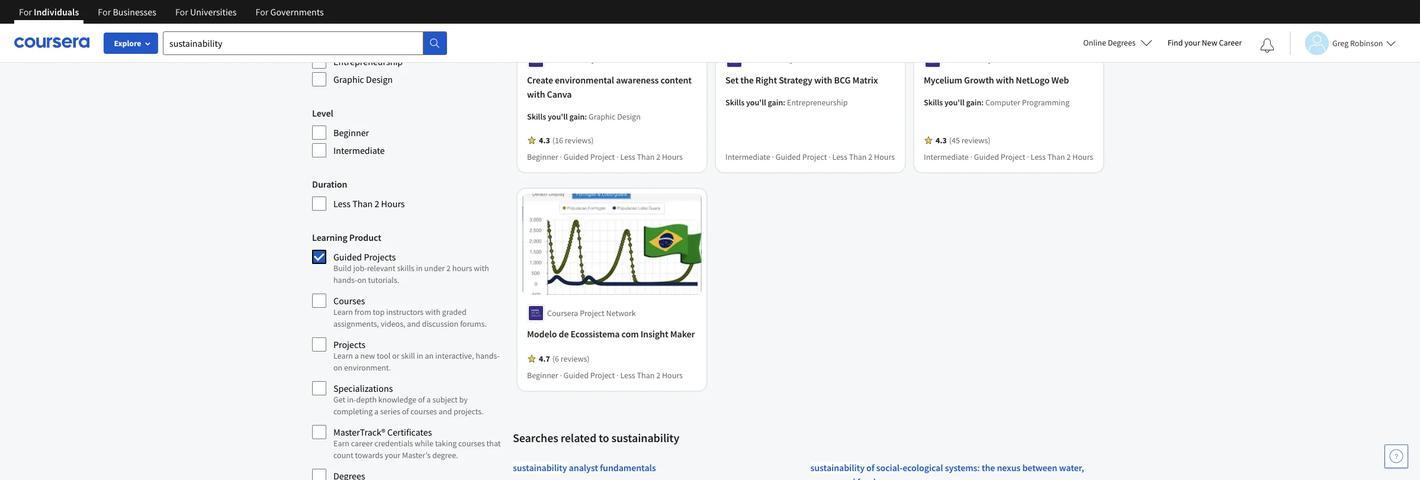 Task type: describe. For each thing, give the bounding box(es) containing it.
0 vertical spatial projects
[[364, 251, 396, 263]]

earn career credentials while taking courses that count towards your master's degree.
[[334, 438, 501, 461]]

skills inside skills 'group'
[[312, 18, 334, 30]]

: for right
[[783, 97, 786, 108]]

learn for projects
[[334, 351, 353, 361]]

(16
[[553, 135, 563, 146]]

towards
[[355, 450, 383, 461]]

for for universities
[[175, 6, 188, 18]]

from
[[355, 307, 371, 318]]

online
[[1084, 37, 1107, 48]]

entrepreneurship inside skills 'group'
[[334, 56, 403, 68]]

series
[[380, 406, 400, 417]]

growth
[[965, 74, 995, 86]]

1 horizontal spatial programming
[[1022, 97, 1070, 108]]

universities
[[190, 6, 237, 18]]

analyst
[[569, 462, 598, 474]]

sustainability for sustainability analyst
[[513, 462, 567, 474]]

robinson
[[1351, 38, 1384, 48]]

that
[[487, 438, 501, 449]]

show notifications image
[[1261, 39, 1275, 53]]

2 horizontal spatial of
[[867, 462, 875, 474]]

learn a new tool or skill in an interactive, hands- on environment.
[[334, 351, 500, 373]]

: for awareness
[[585, 112, 587, 122]]

with for set the right strategy with bcg matrix
[[815, 74, 833, 86]]

skills for create environmental awareness content with canva
[[527, 112, 546, 122]]

(6
[[553, 354, 559, 364]]

get in-depth knowledge of a subject by completing a series of courses and projects.
[[334, 395, 484, 417]]

product
[[349, 232, 381, 244]]

-
[[900, 462, 903, 474]]

between
[[1023, 462, 1058, 474]]

guided inside learning product group
[[334, 251, 362, 263]]

reviews) for growth
[[962, 135, 991, 146]]

ecossistema
[[571, 328, 620, 340]]

4.7
[[539, 354, 550, 364]]

strategy
[[779, 74, 813, 86]]

new
[[361, 351, 375, 361]]

create environmental awareness content with canva
[[527, 74, 692, 100]]

What do you want to learn? text field
[[163, 31, 424, 55]]

courses inside 'earn career credentials while taking courses that count towards your master's degree.'
[[459, 438, 485, 449]]

businesses
[[113, 6, 156, 18]]

create environmental awareness content with canva link
[[527, 73, 697, 102]]

instructors
[[386, 307, 424, 318]]

than for 4.3 (45 reviews)
[[1048, 152, 1066, 163]]

skills you'll gain : graphic design
[[527, 112, 641, 122]]

social
[[877, 462, 900, 474]]

count
[[334, 450, 354, 461]]

network for com
[[606, 308, 636, 319]]

greg robinson
[[1333, 38, 1384, 48]]

degrees
[[1108, 37, 1136, 48]]

set the right strategy with bcg matrix
[[726, 74, 878, 86]]

of social - ecological systems : the nexus between water ,
[[867, 462, 1085, 474]]

(45
[[950, 135, 960, 146]]

searches related to sustainability
[[513, 431, 680, 445]]

network for content
[[606, 54, 636, 65]]

1 horizontal spatial graphic
[[589, 112, 616, 122]]

,
[[1082, 462, 1085, 474]]

modelo de ecossistema com insight maker
[[527, 328, 695, 340]]

intermediate inside level group
[[334, 145, 385, 156]]

gain for the
[[768, 97, 783, 108]]

mycelium growth with netlogo web
[[924, 74, 1069, 86]]

sustainability for sustainability
[[811, 462, 865, 474]]

canva
[[547, 89, 572, 100]]

tutorials.
[[368, 275, 400, 286]]

systems
[[945, 462, 978, 474]]

beginner for 4.7 (6 reviews)
[[527, 370, 559, 381]]

4.3 for create environmental awareness content with canva
[[539, 135, 550, 146]]

earn
[[334, 438, 350, 449]]

1 vertical spatial projects
[[334, 339, 366, 351]]

less for 4.7 (6 reviews)
[[621, 370, 636, 381]]

governments
[[271, 6, 324, 18]]

under
[[424, 263, 445, 274]]

with inside build job-relevant skills in under 2 hours with hands-on tutorials.
[[474, 263, 489, 274]]

environment.
[[344, 363, 391, 373]]

less for 4.3 (45 reviews)
[[1031, 152, 1046, 163]]

in-
[[347, 395, 356, 405]]

2 inside duration group
[[375, 198, 379, 210]]

graded
[[442, 307, 467, 318]]

coursera for the
[[746, 54, 777, 65]]

level group
[[312, 106, 506, 158]]

with inside mycelium growth with netlogo web link
[[996, 74, 1015, 86]]

in inside 'learn a new tool or skill in an interactive, hands- on environment.'
[[417, 351, 423, 361]]

1 vertical spatial a
[[427, 395, 431, 405]]

modelo
[[527, 328, 557, 340]]

de
[[559, 328, 569, 340]]

guided projects
[[334, 251, 396, 263]]

coursera image
[[14, 33, 89, 52]]

: left nexus at right
[[978, 462, 980, 474]]

get
[[334, 395, 346, 405]]

modelo de ecossistema com insight maker link
[[527, 327, 697, 341]]

learning
[[312, 232, 348, 244]]

interactive,
[[436, 351, 474, 361]]

or
[[392, 351, 400, 361]]

coursera project network for awareness
[[547, 54, 636, 65]]

insight
[[641, 328, 669, 340]]

0 horizontal spatial of
[[402, 406, 409, 417]]

mycelium
[[924, 74, 963, 86]]

skills
[[397, 263, 415, 274]]

hours inside duration group
[[381, 198, 405, 210]]

explore button
[[104, 33, 158, 54]]

graphic inside skills 'group'
[[334, 73, 364, 85]]

beginner for 4.3 (16 reviews)
[[527, 152, 559, 163]]

greg robinson button
[[1290, 31, 1397, 55]]

skills for mycelium growth with netlogo web
[[924, 97, 943, 108]]

computer inside skills 'group'
[[334, 38, 373, 50]]

subject
[[433, 395, 458, 405]]

forums.
[[460, 319, 487, 329]]

skills for set the right strategy with bcg matrix
[[726, 97, 745, 108]]

you'll for environmental
[[548, 112, 568, 122]]

graphic design
[[334, 73, 393, 85]]

tool
[[377, 351, 391, 361]]

job-
[[353, 263, 367, 274]]

new
[[1203, 37, 1218, 48]]

individuals
[[34, 6, 79, 18]]

by
[[460, 395, 468, 405]]

1 intermediate · guided project · less than 2 hours from the left
[[726, 152, 895, 163]]

matrix
[[853, 74, 878, 86]]

in inside build job-relevant skills in under 2 hours with hands-on tutorials.
[[416, 263, 423, 274]]

find
[[1168, 37, 1183, 48]]

coursera project network for ecossistema
[[547, 308, 636, 319]]

a inside 'learn a new tool or skill in an interactive, hands- on environment.'
[[355, 351, 359, 361]]

depth
[[356, 395, 377, 405]]

for businesses
[[98, 6, 156, 18]]

coursera for de
[[547, 308, 579, 319]]

for for individuals
[[19, 6, 32, 18]]

1 horizontal spatial design
[[618, 112, 641, 122]]

com
[[622, 328, 639, 340]]



Task type: vqa. For each thing, say whether or not it's contained in the screenshot.


Task type: locate. For each thing, give the bounding box(es) containing it.
graphic down the create environmental awareness content with canva
[[589, 112, 616, 122]]

None search field
[[163, 31, 447, 55]]

2 vertical spatial of
[[867, 462, 875, 474]]

entrepreneurship up graphic design
[[334, 56, 403, 68]]

coursera project network up environmental
[[547, 54, 636, 65]]

discussion
[[422, 319, 459, 329]]

0 vertical spatial graphic
[[334, 73, 364, 85]]

1 horizontal spatial computer
[[986, 97, 1021, 108]]

skills group
[[312, 17, 506, 87]]

0 horizontal spatial programming
[[375, 38, 430, 50]]

0 horizontal spatial you'll
[[548, 112, 568, 122]]

skills you'll gain : computer programming
[[924, 97, 1070, 108]]

2 horizontal spatial a
[[427, 395, 431, 405]]

1 horizontal spatial courses
[[459, 438, 485, 449]]

water
[[1060, 462, 1082, 474]]

beginner inside level group
[[334, 127, 369, 139]]

than inside duration group
[[353, 198, 373, 210]]

you'll down canva
[[548, 112, 568, 122]]

specializations
[[334, 383, 393, 395]]

with for learn from top instructors with graded assignments, videos, and discussion forums.
[[425, 307, 441, 318]]

1 horizontal spatial a
[[375, 406, 379, 417]]

with for create environmental awareness content with canva
[[527, 89, 545, 100]]

career
[[1220, 37, 1242, 48]]

and down instructors
[[407, 319, 421, 329]]

2 4.3 from the left
[[936, 135, 947, 146]]

in
[[416, 263, 423, 274], [417, 351, 423, 361]]

0 horizontal spatial intermediate · guided project · less than 2 hours
[[726, 152, 895, 163]]

1 vertical spatial beginner · guided project · less than 2 hours
[[527, 370, 683, 381]]

netlogo
[[1016, 74, 1050, 86]]

hands- inside 'learn a new tool or skill in an interactive, hands- on environment.'
[[476, 351, 500, 361]]

with inside the create environmental awareness content with canva
[[527, 89, 545, 100]]

projects up tutorials. at left
[[364, 251, 396, 263]]

1 horizontal spatial and
[[439, 406, 452, 417]]

1 vertical spatial the
[[982, 462, 996, 474]]

for left universities at the left of page
[[175, 6, 188, 18]]

projects down assignments,
[[334, 339, 366, 351]]

awareness
[[616, 74, 659, 86]]

1 vertical spatial programming
[[1022, 97, 1070, 108]]

coursera
[[547, 54, 579, 65], [746, 54, 777, 65], [944, 54, 975, 65], [547, 308, 579, 319]]

for for governments
[[256, 6, 269, 18]]

guided down skills you'll gain : entrepreneurship
[[776, 152, 801, 163]]

0 vertical spatial your
[[1185, 37, 1201, 48]]

in right skills
[[416, 263, 423, 274]]

4.3 left the "(16"
[[539, 135, 550, 146]]

for for businesses
[[98, 6, 111, 18]]

content
[[661, 74, 692, 86]]

gain for environmental
[[570, 112, 585, 122]]

0 vertical spatial beginner · guided project · less than 2 hours
[[527, 152, 683, 163]]

courses left 'that'
[[459, 438, 485, 449]]

a left subject in the bottom left of the page
[[427, 395, 431, 405]]

1 vertical spatial of
[[402, 406, 409, 417]]

4.3 (16 reviews)
[[539, 135, 594, 146]]

with up skills you'll gain : computer programming
[[996, 74, 1015, 86]]

duration group
[[312, 177, 506, 212]]

design inside skills 'group'
[[366, 73, 393, 85]]

0 horizontal spatial sustainability
[[513, 462, 567, 474]]

environmental
[[555, 74, 614, 86]]

of left subject in the bottom left of the page
[[418, 395, 425, 405]]

coursera up right
[[746, 54, 777, 65]]

coursera up mycelium
[[944, 54, 975, 65]]

: for with
[[982, 97, 984, 108]]

gain for growth
[[967, 97, 982, 108]]

coursera project network for right
[[746, 54, 835, 65]]

guided down learning product
[[334, 251, 362, 263]]

mastertrack®
[[334, 427, 386, 438]]

1 horizontal spatial entrepreneurship
[[787, 97, 848, 108]]

searches
[[513, 431, 559, 445]]

and down subject in the bottom left of the page
[[439, 406, 452, 417]]

you'll down mycelium
[[945, 97, 965, 108]]

greg
[[1333, 38, 1349, 48]]

online degrees
[[1084, 37, 1136, 48]]

guided down the "4.3 (16 reviews)" at the left of the page
[[564, 152, 589, 163]]

computer up graphic design
[[334, 38, 373, 50]]

on down job-
[[358, 275, 367, 286]]

1 horizontal spatial sustainability
[[612, 431, 680, 445]]

reviews) for environmental
[[565, 135, 594, 146]]

programming inside skills 'group'
[[375, 38, 430, 50]]

1 horizontal spatial of
[[418, 395, 425, 405]]

1 vertical spatial graphic
[[589, 112, 616, 122]]

videos,
[[381, 319, 406, 329]]

learn from top instructors with graded assignments, videos, and discussion forums.
[[334, 307, 487, 329]]

0 horizontal spatial gain
[[570, 112, 585, 122]]

1 learn from the top
[[334, 307, 353, 318]]

network up awareness
[[606, 54, 636, 65]]

0 horizontal spatial 4.3
[[539, 135, 550, 146]]

with inside the learn from top instructors with graded assignments, videos, and discussion forums.
[[425, 307, 441, 318]]

guided for 4.7 (6 reviews)
[[564, 370, 589, 381]]

for left governments
[[256, 6, 269, 18]]

courses
[[334, 295, 365, 307]]

computer
[[334, 38, 373, 50], [986, 97, 1021, 108]]

you'll
[[747, 97, 767, 108], [945, 97, 965, 108], [548, 112, 568, 122]]

taking
[[435, 438, 457, 449]]

learning product group
[[312, 230, 506, 481]]

0 horizontal spatial and
[[407, 319, 421, 329]]

your down credentials
[[385, 450, 401, 461]]

design down computer programming
[[366, 73, 393, 85]]

learning product
[[312, 232, 381, 244]]

than
[[637, 152, 655, 163], [849, 152, 867, 163], [1048, 152, 1066, 163], [353, 198, 373, 210], [637, 370, 655, 381]]

with inside set the right strategy with bcg matrix link
[[815, 74, 833, 86]]

0 vertical spatial design
[[366, 73, 393, 85]]

2 for from the left
[[98, 6, 111, 18]]

: down growth
[[982, 97, 984, 108]]

2 vertical spatial beginner
[[527, 370, 559, 381]]

of left social
[[867, 462, 875, 474]]

4.3 left (45
[[936, 135, 947, 146]]

network
[[606, 54, 636, 65], [805, 54, 835, 65], [1003, 54, 1033, 65], [606, 308, 636, 319]]

: up the "4.3 (16 reviews)" at the left of the page
[[585, 112, 587, 122]]

0 vertical spatial in
[[416, 263, 423, 274]]

the left nexus at right
[[982, 462, 996, 474]]

reviews) right (45
[[962, 135, 991, 146]]

and inside the learn from top instructors with graded assignments, videos, and discussion forums.
[[407, 319, 421, 329]]

and inside 'get in-depth knowledge of a subject by completing a series of courses and projects.'
[[439, 406, 452, 417]]

1 vertical spatial learn
[[334, 351, 353, 361]]

on
[[358, 275, 367, 286], [334, 363, 343, 373]]

network up the "modelo de ecossistema com insight maker" link
[[606, 308, 636, 319]]

less for 4.3 (16 reviews)
[[621, 152, 636, 163]]

reviews) right the "(16"
[[565, 135, 594, 146]]

4.7 (6 reviews)
[[539, 354, 590, 364]]

hands- for guided projects
[[334, 275, 358, 286]]

0 horizontal spatial design
[[366, 73, 393, 85]]

in left an at left
[[417, 351, 423, 361]]

courses inside 'get in-depth knowledge of a subject by completing a series of courses and projects.'
[[411, 406, 437, 417]]

for individuals
[[19, 6, 79, 18]]

coursera up de at the left of the page
[[547, 308, 579, 319]]

skills down create on the top left of page
[[527, 112, 546, 122]]

1 vertical spatial on
[[334, 363, 343, 373]]

of
[[418, 395, 425, 405], [402, 406, 409, 417], [867, 462, 875, 474]]

1 vertical spatial in
[[417, 351, 423, 361]]

skills down mycelium
[[924, 97, 943, 108]]

learn for courses
[[334, 307, 353, 318]]

reviews) right "(6"
[[561, 354, 590, 364]]

computer down mycelium growth with netlogo web link
[[986, 97, 1021, 108]]

programming down netlogo
[[1022, 97, 1070, 108]]

programming
[[375, 38, 430, 50], [1022, 97, 1070, 108]]

for left individuals
[[19, 6, 32, 18]]

on left environment. at the bottom left of the page
[[334, 363, 343, 373]]

project
[[580, 54, 605, 65], [779, 54, 803, 65], [977, 54, 1002, 65], [591, 152, 615, 163], [803, 152, 827, 163], [1001, 152, 1026, 163], [580, 308, 605, 319], [591, 370, 615, 381]]

sustainability down "searches"
[[513, 462, 567, 474]]

0 horizontal spatial entrepreneurship
[[334, 56, 403, 68]]

1 horizontal spatial intermediate · guided project · less than 2 hours
[[924, 152, 1094, 163]]

hands- for projects
[[476, 351, 500, 361]]

for
[[19, 6, 32, 18], [98, 6, 111, 18], [175, 6, 188, 18], [256, 6, 269, 18]]

hours for 4.3 (16 reviews)
[[662, 152, 683, 163]]

with
[[815, 74, 833, 86], [996, 74, 1015, 86], [527, 89, 545, 100], [474, 263, 489, 274], [425, 307, 441, 318]]

gain up the "4.3 (16 reviews)" at the left of the page
[[570, 112, 585, 122]]

on for guided projects
[[358, 275, 367, 286]]

hours for 4.3 (45 reviews)
[[1073, 152, 1094, 163]]

hands- down the build
[[334, 275, 358, 286]]

completing
[[334, 406, 373, 417]]

for left businesses
[[98, 6, 111, 18]]

1 for from the left
[[19, 6, 32, 18]]

mycelium growth with netlogo web link
[[924, 73, 1094, 87]]

you'll for growth
[[945, 97, 965, 108]]

knowledge
[[378, 395, 417, 405]]

0 vertical spatial entrepreneurship
[[334, 56, 403, 68]]

2 vertical spatial a
[[375, 406, 379, 417]]

2 horizontal spatial intermediate
[[924, 152, 969, 163]]

your inside 'earn career credentials while taking courses that count towards your master's degree.'
[[385, 450, 401, 461]]

1 4.3 from the left
[[539, 135, 550, 146]]

0 vertical spatial on
[[358, 275, 367, 286]]

0 horizontal spatial on
[[334, 363, 343, 373]]

guided for 4.3 (16 reviews)
[[564, 152, 589, 163]]

set
[[726, 74, 739, 86]]

1 vertical spatial entrepreneurship
[[787, 97, 848, 108]]

learn inside 'learn a new tool or skill in an interactive, hands- on environment.'
[[334, 351, 353, 361]]

fundamentals
[[600, 462, 656, 474]]

less inside duration group
[[334, 198, 351, 210]]

guided down 4.3 (45 reviews)
[[975, 152, 1000, 163]]

beginner
[[334, 127, 369, 139], [527, 152, 559, 163], [527, 370, 559, 381]]

web
[[1052, 74, 1069, 86]]

sustainability left social
[[811, 462, 865, 474]]

0 vertical spatial the
[[741, 74, 754, 86]]

1 vertical spatial your
[[385, 450, 401, 461]]

1 vertical spatial computer
[[986, 97, 1021, 108]]

1 horizontal spatial the
[[982, 462, 996, 474]]

network up mycelium growth with netlogo web link
[[1003, 54, 1033, 65]]

0 horizontal spatial the
[[741, 74, 754, 86]]

1 horizontal spatial gain
[[768, 97, 783, 108]]

gain down growth
[[967, 97, 982, 108]]

0 horizontal spatial hands-
[[334, 275, 358, 286]]

0 vertical spatial computer
[[334, 38, 373, 50]]

·
[[560, 152, 562, 163], [617, 152, 619, 163], [772, 152, 774, 163], [829, 152, 831, 163], [971, 152, 973, 163], [1028, 152, 1030, 163], [560, 370, 562, 381], [617, 370, 619, 381]]

0 vertical spatial programming
[[375, 38, 430, 50]]

2 horizontal spatial sustainability
[[811, 462, 865, 474]]

with right hours
[[474, 263, 489, 274]]

learn up assignments,
[[334, 307, 353, 318]]

1 vertical spatial beginner
[[527, 152, 559, 163]]

3 for from the left
[[175, 6, 188, 18]]

of down knowledge
[[402, 406, 409, 417]]

beginner · guided project · less than 2 hours down the "4.3 (16 reviews)" at the left of the page
[[527, 152, 683, 163]]

gain down right
[[768, 97, 783, 108]]

credentials
[[375, 438, 413, 449]]

2 learn from the top
[[334, 351, 353, 361]]

network for netlogo
[[1003, 54, 1033, 65]]

2 intermediate · guided project · less than 2 hours from the left
[[924, 152, 1094, 163]]

1 horizontal spatial on
[[358, 275, 367, 286]]

0 horizontal spatial your
[[385, 450, 401, 461]]

sustainability up fundamentals
[[612, 431, 680, 445]]

1 horizontal spatial you'll
[[747, 97, 767, 108]]

1 vertical spatial hands-
[[476, 351, 500, 361]]

beginner down graphic design
[[334, 127, 369, 139]]

guided down 4.7 (6 reviews)
[[564, 370, 589, 381]]

: down 'strategy'
[[783, 97, 786, 108]]

learn left "new"
[[334, 351, 353, 361]]

1 horizontal spatial your
[[1185, 37, 1201, 48]]

certificates
[[387, 427, 432, 438]]

with up discussion
[[425, 307, 441, 318]]

design down the create environmental awareness content with canva link
[[618, 112, 641, 122]]

4.3 (45 reviews)
[[936, 135, 991, 146]]

related
[[561, 431, 597, 445]]

you'll for the
[[747, 97, 767, 108]]

find your new career
[[1168, 37, 1242, 48]]

2 inside build job-relevant skills in under 2 hours with hands-on tutorials.
[[447, 263, 451, 274]]

banner navigation
[[9, 0, 333, 24]]

0 vertical spatial courses
[[411, 406, 437, 417]]

1 horizontal spatial hands-
[[476, 351, 500, 361]]

1 vertical spatial design
[[618, 112, 641, 122]]

a left "new"
[[355, 351, 359, 361]]

the right set
[[741, 74, 754, 86]]

hands- inside build job-relevant skills in under 2 hours with hands-on tutorials.
[[334, 275, 358, 286]]

design
[[366, 73, 393, 85], [618, 112, 641, 122]]

mastertrack® certificates
[[334, 427, 432, 438]]

0 horizontal spatial computer
[[334, 38, 373, 50]]

4.3 for mycelium growth with netlogo web
[[936, 135, 947, 146]]

on for projects
[[334, 363, 343, 373]]

nexus
[[997, 462, 1021, 474]]

beginner down 4.7
[[527, 370, 559, 381]]

while
[[415, 438, 434, 449]]

you'll down right
[[747, 97, 767, 108]]

hours
[[453, 263, 472, 274]]

2 beginner · guided project · less than 2 hours from the top
[[527, 370, 683, 381]]

1 horizontal spatial intermediate
[[726, 152, 771, 163]]

coursera for environmental
[[547, 54, 579, 65]]

2 horizontal spatial gain
[[967, 97, 982, 108]]

career
[[351, 438, 373, 449]]

your right find
[[1185, 37, 1201, 48]]

network up set the right strategy with bcg matrix link
[[805, 54, 835, 65]]

1 horizontal spatial 4.3
[[936, 135, 947, 146]]

hands- right interactive,
[[476, 351, 500, 361]]

0 vertical spatial of
[[418, 395, 425, 405]]

1 vertical spatial and
[[439, 406, 452, 417]]

0 horizontal spatial intermediate
[[334, 145, 385, 156]]

hands-
[[334, 275, 358, 286], [476, 351, 500, 361]]

gain
[[768, 97, 783, 108], [967, 97, 982, 108], [570, 112, 585, 122]]

0 horizontal spatial a
[[355, 351, 359, 361]]

coursera project network up 'strategy'
[[746, 54, 835, 65]]

0 horizontal spatial graphic
[[334, 73, 364, 85]]

beginner down the "(16"
[[527, 152, 559, 163]]

learn inside the learn from top instructors with graded assignments, videos, and discussion forums.
[[334, 307, 353, 318]]

with down create on the top left of page
[[527, 89, 545, 100]]

than for 4.7 (6 reviews)
[[637, 370, 655, 381]]

beginner · guided project · less than 2 hours down the modelo de ecossistema com insight maker
[[527, 370, 683, 381]]

0 vertical spatial beginner
[[334, 127, 369, 139]]

coursera project network up ecossistema
[[547, 308, 636, 319]]

0 vertical spatial a
[[355, 351, 359, 361]]

for governments
[[256, 6, 324, 18]]

ecological
[[903, 462, 944, 474]]

set the right strategy with bcg matrix link
[[726, 73, 896, 87]]

coursera for growth
[[944, 54, 975, 65]]

coursera project network up mycelium growth with netlogo web in the right of the page
[[944, 54, 1033, 65]]

with left bcg
[[815, 74, 833, 86]]

1 vertical spatial courses
[[459, 438, 485, 449]]

a left series
[[375, 406, 379, 417]]

coursera up environmental
[[547, 54, 579, 65]]

coursera project network
[[547, 54, 636, 65], [746, 54, 835, 65], [944, 54, 1033, 65], [547, 308, 636, 319]]

hours for 4.7 (6 reviews)
[[662, 370, 683, 381]]

programming up graphic design
[[375, 38, 430, 50]]

build
[[334, 263, 352, 274]]

2
[[657, 152, 661, 163], [869, 152, 873, 163], [1067, 152, 1071, 163], [375, 198, 379, 210], [447, 263, 451, 274], [657, 370, 661, 381]]

less
[[621, 152, 636, 163], [833, 152, 848, 163], [1031, 152, 1046, 163], [334, 198, 351, 210], [621, 370, 636, 381]]

help center image
[[1390, 450, 1404, 464]]

degree.
[[432, 450, 458, 461]]

create
[[527, 74, 553, 86]]

assignments,
[[334, 319, 379, 329]]

0 vertical spatial hands-
[[334, 275, 358, 286]]

coursera project network for with
[[944, 54, 1033, 65]]

than for 4.3 (16 reviews)
[[637, 152, 655, 163]]

0 vertical spatial learn
[[334, 307, 353, 318]]

guided for 4.3 (45 reviews)
[[975, 152, 1000, 163]]

0 horizontal spatial courses
[[411, 406, 437, 417]]

projects.
[[454, 406, 484, 417]]

duration
[[312, 178, 347, 190]]

entrepreneurship down set the right strategy with bcg matrix link
[[787, 97, 848, 108]]

1 beginner · guided project · less than 2 hours from the top
[[527, 152, 683, 163]]

4 for from the left
[[256, 6, 269, 18]]

graphic down computer programming
[[334, 73, 364, 85]]

beginner · guided project · less than 2 hours for (6 reviews)
[[527, 370, 683, 381]]

network for strategy
[[805, 54, 835, 65]]

2 horizontal spatial you'll
[[945, 97, 965, 108]]

0 vertical spatial and
[[407, 319, 421, 329]]

on inside 'learn a new tool or skill in an interactive, hands- on environment.'
[[334, 363, 343, 373]]

skills down governments
[[312, 18, 334, 30]]

beginner · guided project · less than 2 hours for (16 reviews)
[[527, 152, 683, 163]]

skills down set
[[726, 97, 745, 108]]

on inside build job-relevant skills in under 2 hours with hands-on tutorials.
[[358, 275, 367, 286]]

the
[[741, 74, 754, 86], [982, 462, 996, 474]]

courses down subject in the bottom left of the page
[[411, 406, 437, 417]]

explore
[[114, 38, 141, 49]]

level
[[312, 107, 333, 119]]



